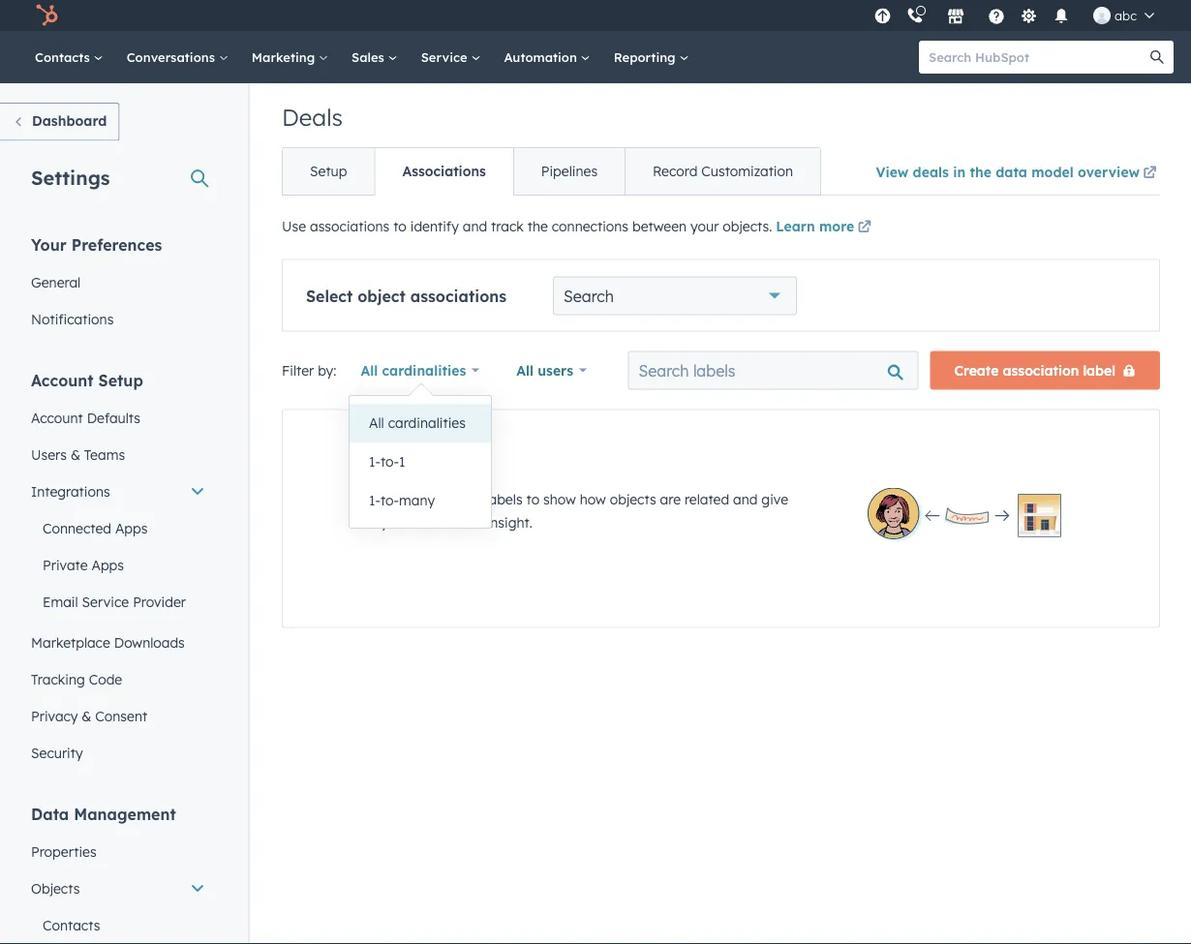 Task type: describe. For each thing, give the bounding box(es) containing it.
by:
[[318, 362, 337, 379]]

dashboard link
[[0, 103, 120, 141]]

all cardinalities inside button
[[369, 415, 466, 432]]

integrations button
[[19, 473, 217, 510]]

data
[[996, 163, 1028, 180]]

select object associations
[[306, 286, 507, 306]]

0 horizontal spatial to
[[394, 218, 407, 235]]

your
[[31, 235, 67, 254]]

data
[[31, 805, 69, 824]]

sales
[[352, 49, 388, 65]]

automation link
[[493, 31, 603, 83]]

settings link
[[1018, 5, 1042, 26]]

security
[[31, 745, 83, 762]]

search
[[564, 286, 614, 306]]

connected
[[43, 520, 111, 537]]

0 horizontal spatial and
[[463, 218, 488, 235]]

automation
[[504, 49, 581, 65]]

marketing
[[252, 49, 319, 65]]

1-to-1 button
[[350, 443, 491, 482]]

objects
[[31, 880, 80, 897]]

1- for 1-to-1
[[369, 454, 381, 470]]

1 vertical spatial setup
[[98, 371, 143, 390]]

provider
[[133, 594, 186, 611]]

setup link
[[283, 148, 374, 195]]

code
[[89, 671, 122, 688]]

privacy & consent link
[[19, 698, 217, 735]]

downloads
[[114, 634, 185, 651]]

use for use associations to identify and track the connections between your objects.
[[282, 218, 306, 235]]

account defaults
[[31, 409, 140, 426]]

1-to-many
[[369, 492, 435, 509]]

your inside use association labels to show how objects are related and give your team more insight.
[[381, 514, 409, 531]]

tracking code
[[31, 671, 122, 688]]

view deals in the data model overview link
[[877, 151, 1161, 195]]

defaults
[[87, 409, 140, 426]]

view deals in the data model overview
[[877, 163, 1141, 180]]

objects button
[[19, 871, 217, 908]]

apps for connected apps
[[115, 520, 148, 537]]

sales link
[[340, 31, 410, 83]]

marketplaces button
[[936, 0, 977, 31]]

track
[[491, 218, 524, 235]]

how
[[580, 491, 606, 508]]

more inside use association labels to show how objects are related and give your team more insight.
[[450, 514, 483, 531]]

0 vertical spatial your
[[691, 218, 719, 235]]

abc
[[1115, 7, 1138, 23]]

your preferences element
[[19, 234, 217, 338]]

create association label
[[955, 362, 1116, 379]]

users
[[538, 362, 574, 379]]

show
[[544, 491, 576, 508]]

create association label button
[[931, 351, 1161, 390]]

all cardinalities button
[[348, 351, 492, 390]]

all users button
[[504, 351, 600, 390]]

filter
[[282, 362, 314, 379]]

record
[[653, 163, 698, 180]]

link opens in a new window image inside view deals in the data model overview link
[[1144, 167, 1158, 180]]

notifications link
[[19, 301, 217, 338]]

help image
[[989, 9, 1006, 26]]

users
[[31, 446, 67, 463]]

general link
[[19, 264, 217, 301]]

data management
[[31, 805, 176, 824]]

private apps
[[43, 557, 124, 574]]

to- for 1
[[381, 454, 399, 470]]

settings image
[[1021, 8, 1038, 26]]

marketplace
[[31, 634, 110, 651]]

navigation containing setup
[[282, 147, 822, 196]]

users & teams
[[31, 446, 125, 463]]

connected apps link
[[19, 510, 217, 547]]

integrations
[[31, 483, 110, 500]]

insight.
[[487, 514, 533, 531]]

pipelines link
[[513, 148, 625, 195]]

link opens in a new window image inside view deals in the data model overview link
[[1144, 162, 1158, 185]]

associations
[[403, 163, 486, 180]]

all for all users popup button
[[517, 362, 534, 379]]

overview
[[1079, 163, 1141, 180]]

management
[[74, 805, 176, 824]]

& for privacy
[[82, 708, 91, 725]]

abc menu
[[869, 0, 1169, 31]]

search image
[[1151, 50, 1165, 64]]

record customization link
[[625, 148, 821, 195]]

all for all cardinalities dropdown button
[[361, 362, 378, 379]]

privacy
[[31, 708, 78, 725]]

upgrade image
[[875, 8, 892, 26]]

model
[[1032, 163, 1074, 180]]

give
[[762, 491, 789, 508]]

and inside use association labels to show how objects are related and give your team more insight.
[[734, 491, 758, 508]]

customization
[[702, 163, 794, 180]]

cardinalities inside button
[[388, 415, 466, 432]]

consent
[[95, 708, 147, 725]]

0 horizontal spatial associations
[[310, 218, 390, 235]]

identify
[[411, 218, 459, 235]]

account defaults link
[[19, 400, 217, 437]]

use associations to identify and track the connections between your objects.
[[282, 218, 777, 235]]

objects.
[[723, 218, 773, 235]]

settings
[[31, 165, 110, 189]]

account for account setup
[[31, 371, 94, 390]]

all users
[[517, 362, 574, 379]]

are
[[660, 491, 681, 508]]

0 horizontal spatial link opens in a new window image
[[858, 217, 872, 240]]

email service provider link
[[19, 584, 217, 621]]

objects
[[610, 491, 657, 508]]

notifications
[[31, 311, 114, 328]]

tracking code link
[[19, 661, 217, 698]]

apps for private apps
[[92, 557, 124, 574]]

marketplaces image
[[948, 9, 965, 26]]

0 vertical spatial setup
[[310, 163, 347, 180]]

between
[[633, 218, 687, 235]]

to inside use association labels to show how objects are related and give your team more insight.
[[527, 491, 540, 508]]

1-to-1
[[369, 454, 406, 470]]

0 vertical spatial contacts
[[35, 49, 94, 65]]



Task type: vqa. For each thing, say whether or not it's contained in the screenshot.
"caret" icon
no



Task type: locate. For each thing, give the bounding box(es) containing it.
0 vertical spatial the
[[971, 163, 992, 180]]

1 vertical spatial your
[[381, 514, 409, 531]]

hubspot image
[[35, 4, 58, 27]]

use down setup link
[[282, 218, 306, 235]]

reporting
[[614, 49, 680, 65]]

and left the 'track'
[[463, 218, 488, 235]]

0 vertical spatial association
[[1004, 362, 1080, 379]]

users & teams link
[[19, 437, 217, 473]]

1- left 1
[[369, 454, 381, 470]]

0 vertical spatial &
[[71, 446, 80, 463]]

your left "objects."
[[691, 218, 719, 235]]

1 vertical spatial more
[[450, 514, 483, 531]]

1 vertical spatial associations
[[411, 286, 507, 306]]

0 vertical spatial link opens in a new window image
[[1144, 167, 1158, 180]]

contacts link down hubspot link in the left of the page
[[23, 31, 115, 83]]

1 horizontal spatial link opens in a new window image
[[1144, 162, 1158, 185]]

calling icon image
[[907, 8, 925, 25]]

link opens in a new window image right overview on the right top of the page
[[1144, 167, 1158, 180]]

to left show
[[527, 491, 540, 508]]

1 to- from the top
[[381, 454, 399, 470]]

private apps link
[[19, 547, 217, 584]]

association inside button
[[1004, 362, 1080, 379]]

search button
[[1142, 41, 1175, 74]]

properties link
[[19, 834, 217, 871]]

object
[[358, 286, 406, 306]]

email service provider
[[43, 594, 186, 611]]

0 horizontal spatial use
[[282, 218, 306, 235]]

all cardinalities inside dropdown button
[[361, 362, 467, 379]]

team
[[413, 514, 447, 531]]

apps down integrations 'button'
[[115, 520, 148, 537]]

all cardinalities up all cardinalities button
[[361, 362, 467, 379]]

1 horizontal spatial setup
[[310, 163, 347, 180]]

to-
[[381, 454, 399, 470], [381, 492, 399, 509]]

1 vertical spatial 1-
[[369, 492, 381, 509]]

1 horizontal spatial the
[[971, 163, 992, 180]]

to- up 1-to-many
[[381, 454, 399, 470]]

all cardinalities button
[[350, 404, 491, 443]]

1-to-many button
[[350, 482, 491, 520]]

contacts inside data management element
[[43, 917, 100, 934]]

notifications button
[[1046, 0, 1079, 31]]

0 horizontal spatial setup
[[98, 371, 143, 390]]

marketplace downloads link
[[19, 625, 217, 661]]

1 vertical spatial link opens in a new window image
[[858, 217, 872, 240]]

0 vertical spatial 1-
[[369, 454, 381, 470]]

account setup
[[31, 371, 143, 390]]

abc button
[[1083, 0, 1167, 31]]

connections
[[552, 218, 629, 235]]

conversations link
[[115, 31, 240, 83]]

0 vertical spatial account
[[31, 371, 94, 390]]

search button
[[553, 277, 798, 315]]

more
[[820, 218, 855, 235], [450, 514, 483, 531]]

setup up account defaults 'link' on the left top of page
[[98, 371, 143, 390]]

association for use
[[409, 491, 482, 508]]

create
[[955, 362, 1000, 379]]

0 horizontal spatial your
[[381, 514, 409, 531]]

1 horizontal spatial and
[[734, 491, 758, 508]]

dashboard
[[32, 112, 107, 129]]

filter by:
[[282, 362, 337, 379]]

all inside popup button
[[517, 362, 534, 379]]

all left users at the left top of the page
[[517, 362, 534, 379]]

contacts link down the objects
[[19, 908, 217, 944]]

1 horizontal spatial association
[[1004, 362, 1080, 379]]

1 vertical spatial contacts link
[[19, 908, 217, 944]]

0 vertical spatial contacts link
[[23, 31, 115, 83]]

marketing link
[[240, 31, 340, 83]]

0 vertical spatial cardinalities
[[382, 362, 467, 379]]

learn
[[777, 218, 816, 235]]

cardinalities up 1-to-1 button
[[388, 415, 466, 432]]

all cardinalities
[[361, 362, 467, 379], [369, 415, 466, 432]]

service inside account setup element
[[82, 594, 129, 611]]

1 vertical spatial contacts
[[43, 917, 100, 934]]

view
[[877, 163, 909, 180]]

gary orlando image
[[1094, 7, 1112, 24]]

record customization
[[653, 163, 794, 180]]

1 vertical spatial service
[[82, 594, 129, 611]]

0 vertical spatial associations
[[310, 218, 390, 235]]

contacts down the objects
[[43, 917, 100, 934]]

connected apps
[[43, 520, 148, 537]]

1 horizontal spatial your
[[691, 218, 719, 235]]

email
[[43, 594, 78, 611]]

to- down 1-to-1
[[381, 492, 399, 509]]

1 vertical spatial to
[[527, 491, 540, 508]]

0 vertical spatial to-
[[381, 454, 399, 470]]

cardinalities up all cardinalities button
[[382, 362, 467, 379]]

use association labels to show how objects are related and give your team more insight.
[[381, 491, 789, 531]]

account for account defaults
[[31, 409, 83, 426]]

to- for many
[[381, 492, 399, 509]]

list box
[[350, 396, 491, 528]]

0 vertical spatial service
[[421, 49, 471, 65]]

more right learn at the top right of the page
[[820, 218, 855, 235]]

apps inside "link"
[[92, 557, 124, 574]]

associations
[[310, 218, 390, 235], [411, 286, 507, 306]]

deals
[[913, 163, 950, 180]]

service down the private apps "link"
[[82, 594, 129, 611]]

1 vertical spatial &
[[82, 708, 91, 725]]

1 vertical spatial apps
[[92, 557, 124, 574]]

0 horizontal spatial the
[[528, 218, 548, 235]]

marketplace downloads
[[31, 634, 185, 651]]

and left the give
[[734, 491, 758, 508]]

to left identify
[[394, 218, 407, 235]]

all inside dropdown button
[[361, 362, 378, 379]]

1 horizontal spatial to
[[527, 491, 540, 508]]

list box containing all cardinalities
[[350, 396, 491, 528]]

setup
[[310, 163, 347, 180], [98, 371, 143, 390]]

0 vertical spatial and
[[463, 218, 488, 235]]

& for users
[[71, 446, 80, 463]]

use down 1-to-1
[[381, 491, 405, 508]]

use inside use association labels to show how objects are related and give your team more insight.
[[381, 491, 405, 508]]

associations down setup link
[[310, 218, 390, 235]]

service right the "sales" link at left
[[421, 49, 471, 65]]

use
[[282, 218, 306, 235], [381, 491, 405, 508]]

& right privacy at the left of the page
[[82, 708, 91, 725]]

association for create
[[1004, 362, 1080, 379]]

0 vertical spatial all cardinalities
[[361, 362, 467, 379]]

0 vertical spatial more
[[820, 218, 855, 235]]

setup down deals
[[310, 163, 347, 180]]

link opens in a new window image right learn more at the top right of the page
[[858, 217, 872, 240]]

0 vertical spatial link opens in a new window image
[[1144, 162, 1158, 185]]

link opens in a new window image
[[1144, 167, 1158, 180], [858, 217, 872, 240]]

link opens in a new window image inside learn more link
[[858, 221, 872, 235]]

account setup element
[[19, 370, 217, 772]]

the right the 'track'
[[528, 218, 548, 235]]

0 horizontal spatial association
[[409, 491, 482, 508]]

select
[[306, 286, 353, 306]]

association inside use association labels to show how objects are related and give your team more insight.
[[409, 491, 482, 508]]

1 horizontal spatial associations
[[411, 286, 507, 306]]

tracking
[[31, 671, 85, 688]]

association left label
[[1004, 362, 1080, 379]]

security link
[[19, 735, 217, 772]]

labels
[[486, 491, 523, 508]]

1 vertical spatial link opens in a new window image
[[858, 221, 872, 235]]

associations link
[[374, 148, 513, 195]]

account up users
[[31, 409, 83, 426]]

2 1- from the top
[[369, 492, 381, 509]]

all
[[361, 362, 378, 379], [517, 362, 534, 379], [369, 415, 384, 432]]

contacts
[[35, 49, 94, 65], [43, 917, 100, 934]]

&
[[71, 446, 80, 463], [82, 708, 91, 725]]

service
[[421, 49, 471, 65], [82, 594, 129, 611]]

all right by: at the top of the page
[[361, 362, 378, 379]]

association up team
[[409, 491, 482, 508]]

1 vertical spatial use
[[381, 491, 405, 508]]

contacts link
[[23, 31, 115, 83], [19, 908, 217, 944]]

account inside 'link'
[[31, 409, 83, 426]]

learn more
[[777, 218, 855, 235]]

cardinalities inside dropdown button
[[382, 362, 467, 379]]

more right team
[[450, 514, 483, 531]]

2 to- from the top
[[381, 492, 399, 509]]

1 horizontal spatial use
[[381, 491, 405, 508]]

in
[[954, 163, 966, 180]]

link opens in a new window image
[[1144, 162, 1158, 185], [858, 221, 872, 235]]

0 vertical spatial use
[[282, 218, 306, 235]]

2 account from the top
[[31, 409, 83, 426]]

learn more link
[[777, 217, 875, 240]]

1- down 1-to-1
[[369, 492, 381, 509]]

upgrade link
[[871, 5, 895, 26]]

all up 1-to-1
[[369, 415, 384, 432]]

1-
[[369, 454, 381, 470], [369, 492, 381, 509]]

reporting link
[[603, 31, 701, 83]]

hubspot link
[[23, 4, 73, 27]]

1 vertical spatial association
[[409, 491, 482, 508]]

use for use association labels to show how objects are related and give your team more insight.
[[381, 491, 405, 508]]

1 1- from the top
[[369, 454, 381, 470]]

1 horizontal spatial more
[[820, 218, 855, 235]]

0 vertical spatial to
[[394, 218, 407, 235]]

privacy & consent
[[31, 708, 147, 725]]

1- for 1-to-many
[[369, 492, 381, 509]]

1 horizontal spatial &
[[82, 708, 91, 725]]

deals
[[282, 103, 343, 132]]

1 horizontal spatial link opens in a new window image
[[1144, 167, 1158, 180]]

all inside button
[[369, 415, 384, 432]]

1 vertical spatial the
[[528, 218, 548, 235]]

all cardinalities up 1-to-1 button
[[369, 415, 466, 432]]

your down 1-to-many
[[381, 514, 409, 531]]

to
[[394, 218, 407, 235], [527, 491, 540, 508]]

& right users
[[71, 446, 80, 463]]

1 vertical spatial to-
[[381, 492, 399, 509]]

data management element
[[19, 804, 217, 945]]

preferences
[[71, 235, 162, 254]]

contacts down hubspot link in the left of the page
[[35, 49, 94, 65]]

related
[[685, 491, 730, 508]]

teams
[[84, 446, 125, 463]]

account up the account defaults
[[31, 371, 94, 390]]

pipelines
[[541, 163, 598, 180]]

calling icon button
[[899, 3, 932, 28]]

navigation
[[282, 147, 822, 196]]

label
[[1084, 362, 1116, 379]]

associations down identify
[[411, 286, 507, 306]]

1 account from the top
[[31, 371, 94, 390]]

1 horizontal spatial service
[[421, 49, 471, 65]]

1 vertical spatial and
[[734, 491, 758, 508]]

1
[[399, 454, 406, 470]]

0 horizontal spatial more
[[450, 514, 483, 531]]

link opens in a new window image right overview on the right top of the page
[[1144, 162, 1158, 185]]

0 horizontal spatial service
[[82, 594, 129, 611]]

1 vertical spatial all cardinalities
[[369, 415, 466, 432]]

the right in
[[971, 163, 992, 180]]

apps up email service provider
[[92, 557, 124, 574]]

0 vertical spatial apps
[[115, 520, 148, 537]]

Search labels search field
[[628, 351, 919, 390]]

1 vertical spatial cardinalities
[[388, 415, 466, 432]]

0 horizontal spatial link opens in a new window image
[[858, 221, 872, 235]]

0 horizontal spatial &
[[71, 446, 80, 463]]

many
[[399, 492, 435, 509]]

1 vertical spatial account
[[31, 409, 83, 426]]

help button
[[981, 0, 1014, 31]]

Search HubSpot search field
[[920, 41, 1157, 74]]

link opens in a new window image right learn more at the top right of the page
[[858, 221, 872, 235]]

notifications image
[[1053, 9, 1071, 26]]



